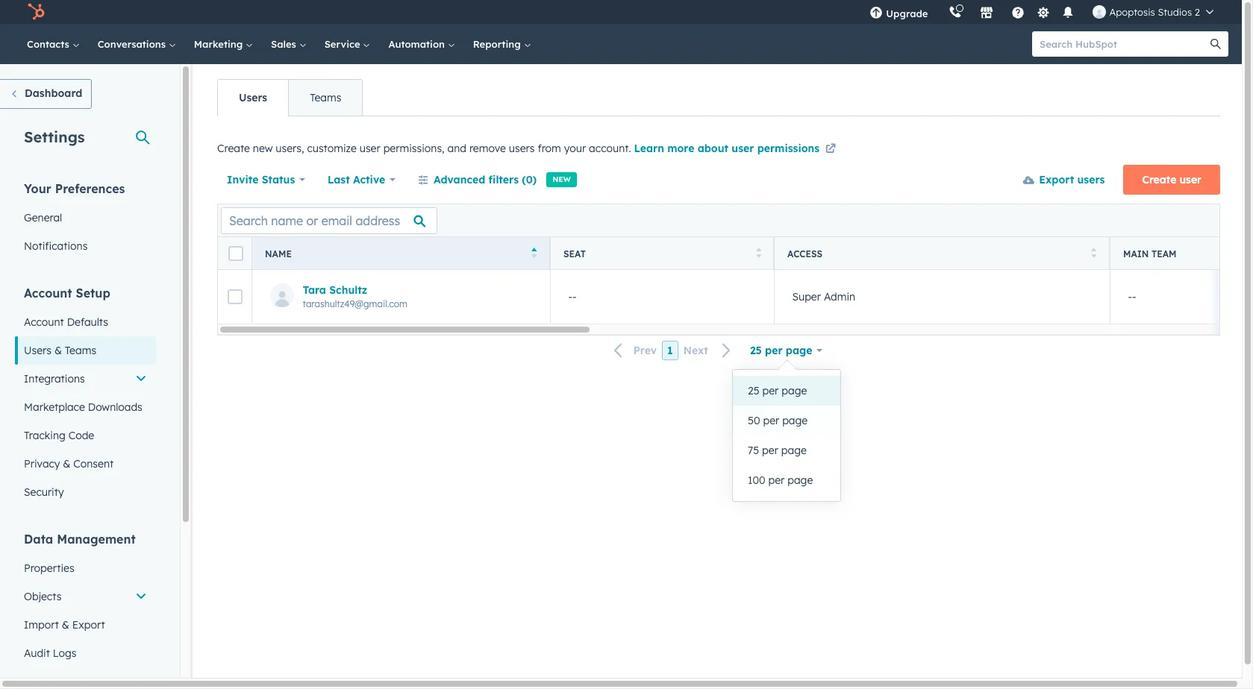 Task type: vqa. For each thing, say whether or not it's contained in the screenshot.
the Management
yes



Task type: locate. For each thing, give the bounding box(es) containing it.
1 press to sort. image from the left
[[756, 248, 762, 258]]

audit logs link
[[15, 640, 156, 668]]

teams up customize
[[310, 91, 342, 105]]

100 per page
[[748, 474, 813, 488]]

2 link opens in a new window image from the top
[[826, 144, 836, 155]]

page up 50 per page "button"
[[782, 385, 807, 398]]

teams inside navigation
[[310, 91, 342, 105]]

0 vertical spatial users
[[239, 91, 267, 105]]

page
[[786, 344, 813, 358], [782, 385, 807, 398], [783, 414, 808, 428], [782, 444, 807, 458], [788, 474, 813, 488]]

advanced
[[434, 173, 486, 187]]

security link
[[15, 479, 156, 507]]

Search name or email address search field
[[221, 207, 438, 234]]

& for export
[[62, 619, 69, 632]]

users up integrations
[[24, 344, 51, 358]]

upgrade image
[[870, 7, 884, 20]]

1 horizontal spatial --
[[1129, 290, 1137, 304]]

learn more about user permissions link
[[634, 141, 839, 159]]

super admin
[[793, 290, 856, 304]]

contacts
[[27, 38, 72, 50]]

0 vertical spatial create
[[217, 142, 250, 155]]

& right import
[[62, 619, 69, 632]]

team
[[1152, 248, 1177, 259]]

1 horizontal spatial create
[[1143, 173, 1177, 187]]

apoptosis
[[1110, 6, 1156, 18]]

2 horizontal spatial user
[[1180, 173, 1202, 187]]

create up team
[[1143, 173, 1177, 187]]

notifications
[[24, 240, 88, 253]]

3 - from the left
[[1129, 290, 1133, 304]]

25 inside button
[[748, 385, 760, 398]]

upgrade
[[887, 7, 928, 19]]

filters
[[489, 173, 519, 187]]

2 press to sort. image from the left
[[1092, 248, 1097, 258]]

& up integrations
[[54, 344, 62, 358]]

users up "new"
[[239, 91, 267, 105]]

and
[[448, 142, 467, 155]]

25 per page button
[[733, 376, 841, 406]]

press to sort. element left main
[[1092, 248, 1097, 260]]

account up users & teams in the left of the page
[[24, 316, 64, 329]]

1 horizontal spatial teams
[[310, 91, 342, 105]]

75 per page
[[748, 444, 807, 458]]

0 horizontal spatial --
[[569, 290, 577, 304]]

page inside "button"
[[783, 414, 808, 428]]

0 horizontal spatial press to sort. image
[[756, 248, 762, 258]]

1 vertical spatial users
[[24, 344, 51, 358]]

page up 25 per page button
[[786, 344, 813, 358]]

account setup element
[[15, 285, 156, 507]]

account defaults link
[[15, 308, 156, 337]]

1 vertical spatial create
[[1143, 173, 1177, 187]]

users link
[[218, 80, 288, 116]]

1 vertical spatial account
[[24, 316, 64, 329]]

account for account setup
[[24, 286, 72, 301]]

-
[[569, 290, 573, 304], [573, 290, 577, 304], [1129, 290, 1133, 304], [1133, 290, 1137, 304]]

navigation
[[217, 79, 363, 116]]

75 per page button
[[733, 436, 841, 466]]

users & teams
[[24, 344, 96, 358]]

1 vertical spatial export
[[72, 619, 105, 632]]

(0)
[[522, 173, 537, 187]]

1 horizontal spatial users
[[1078, 173, 1105, 187]]

create inside button
[[1143, 173, 1177, 187]]

--
[[569, 290, 577, 304], [1129, 290, 1137, 304]]

0 horizontal spatial create
[[217, 142, 250, 155]]

per inside "button"
[[763, 414, 780, 428]]

tara schultz image
[[1093, 5, 1107, 19]]

1 button
[[662, 341, 678, 361]]

downloads
[[88, 401, 142, 414]]

tracking code
[[24, 429, 94, 443]]

conversations
[[98, 38, 169, 50]]

tara schultz tarashultz49@gmail.com
[[303, 283, 408, 309]]

-- down seat
[[569, 290, 577, 304]]

& inside data management 'element'
[[62, 619, 69, 632]]

menu containing apoptosis studios 2
[[860, 0, 1225, 24]]

objects
[[24, 591, 62, 604]]

management
[[57, 532, 136, 547]]

dashboard
[[25, 87, 82, 100]]

user inside button
[[1180, 173, 1202, 187]]

0 vertical spatial users
[[509, 142, 535, 155]]

2 account from the top
[[24, 316, 64, 329]]

press to sort. image
[[756, 248, 762, 258], [1092, 248, 1097, 258]]

page up 100 per page button
[[782, 444, 807, 458]]

per for 25 per page button
[[763, 385, 779, 398]]

ascending sort. press to sort descending. image
[[532, 248, 538, 258]]

& for consent
[[63, 458, 70, 471]]

general
[[24, 211, 62, 225]]

press to sort. element for access
[[1092, 248, 1097, 260]]

0 horizontal spatial export
[[72, 619, 105, 632]]

next
[[684, 344, 708, 358]]

2 -- from the left
[[1129, 290, 1137, 304]]

press to sort. image left main
[[1092, 248, 1097, 258]]

1 vertical spatial teams
[[65, 344, 96, 358]]

help button
[[1006, 0, 1031, 24]]

users
[[509, 142, 535, 155], [1078, 173, 1105, 187]]

your
[[564, 142, 586, 155]]

2 - from the left
[[573, 290, 577, 304]]

reporting
[[473, 38, 524, 50]]

2
[[1195, 6, 1201, 18]]

per inside popup button
[[765, 344, 783, 358]]

0 vertical spatial account
[[24, 286, 72, 301]]

permissions
[[758, 142, 820, 155]]

main
[[1124, 248, 1149, 259]]

menu item
[[939, 0, 942, 24]]

1 account from the top
[[24, 286, 72, 301]]

1 vertical spatial 25
[[748, 385, 760, 398]]

0 vertical spatial teams
[[310, 91, 342, 105]]

0 vertical spatial 25 per page
[[750, 344, 813, 358]]

1 press to sort. element from the left
[[756, 248, 762, 260]]

press to sort. element for seat
[[756, 248, 762, 260]]

1 vertical spatial &
[[63, 458, 70, 471]]

users inside navigation
[[239, 91, 267, 105]]

link opens in a new window image
[[826, 141, 836, 159], [826, 144, 836, 155]]

properties
[[24, 562, 74, 576]]

dashboard link
[[0, 79, 92, 109]]

page down 25 per page button
[[783, 414, 808, 428]]

pagination navigation
[[605, 341, 741, 361]]

1 vertical spatial users
[[1078, 173, 1105, 187]]

your preferences element
[[15, 181, 156, 261]]

your preferences
[[24, 181, 125, 196]]

25 up '50'
[[748, 385, 760, 398]]

hubspot link
[[18, 3, 56, 21]]

marketplaces image
[[981, 7, 994, 20]]

reporting link
[[464, 24, 540, 64]]

ascending sort. press to sort descending. element
[[532, 248, 538, 260]]

code
[[68, 429, 94, 443]]

account.
[[589, 142, 631, 155]]

0 vertical spatial &
[[54, 344, 62, 358]]

learn
[[634, 142, 664, 155]]

0 horizontal spatial users
[[24, 344, 51, 358]]

advanced filters (0)
[[434, 173, 537, 187]]

Search HubSpot search field
[[1033, 31, 1216, 57]]

create left "new"
[[217, 142, 250, 155]]

apoptosis studios 2 button
[[1084, 0, 1223, 24]]

25 inside popup button
[[750, 344, 762, 358]]

users inside account setup element
[[24, 344, 51, 358]]

per up 50 per page
[[763, 385, 779, 398]]

2 press to sort. element from the left
[[1092, 248, 1097, 260]]

last active button
[[327, 165, 396, 195]]

apoptosis studios 2
[[1110, 6, 1201, 18]]

audit logs
[[24, 647, 76, 661]]

25 right next button
[[750, 344, 762, 358]]

-- down main
[[1129, 290, 1137, 304]]

users
[[239, 91, 267, 105], [24, 344, 51, 358]]

1 vertical spatial 25 per page
[[748, 385, 807, 398]]

press to sort. element left the access
[[756, 248, 762, 260]]

access
[[788, 248, 823, 259]]

2 vertical spatial &
[[62, 619, 69, 632]]

account up account defaults
[[24, 286, 72, 301]]

name
[[265, 248, 292, 259]]

teams up integrations button at left
[[65, 344, 96, 358]]

per right 100 on the bottom right
[[769, 474, 785, 488]]

per right '50'
[[763, 414, 780, 428]]

privacy & consent link
[[15, 450, 156, 479]]

users for users & teams
[[24, 344, 51, 358]]

25 per page
[[750, 344, 813, 358], [748, 385, 807, 398]]

per up 25 per page button
[[765, 344, 783, 358]]

export users
[[1039, 173, 1105, 187]]

hubspot image
[[27, 3, 45, 21]]

export
[[1039, 173, 1075, 187], [72, 619, 105, 632]]

user
[[360, 142, 381, 155], [732, 142, 754, 155], [1180, 173, 1202, 187]]

notifications link
[[15, 232, 156, 261]]

users & teams link
[[15, 337, 156, 365]]

menu
[[860, 0, 1225, 24]]

marketplace downloads
[[24, 401, 142, 414]]

1 horizontal spatial export
[[1039, 173, 1075, 187]]

customize
[[307, 142, 357, 155]]

1 horizontal spatial users
[[239, 91, 267, 105]]

navigation containing users
[[217, 79, 363, 116]]

data management
[[24, 532, 136, 547]]

25 per page inside 25 per page button
[[748, 385, 807, 398]]

1 link opens in a new window image from the top
[[826, 141, 836, 159]]

per right 75
[[762, 444, 779, 458]]

integrations button
[[15, 365, 156, 393]]

0 vertical spatial 25
[[750, 344, 762, 358]]

page down 75 per page button
[[788, 474, 813, 488]]

0 horizontal spatial press to sort. element
[[756, 248, 762, 260]]

1 horizontal spatial press to sort. element
[[1092, 248, 1097, 260]]

service
[[325, 38, 363, 50]]

press to sort. element
[[756, 248, 762, 260], [1092, 248, 1097, 260]]

1 horizontal spatial user
[[732, 142, 754, 155]]

0 horizontal spatial teams
[[65, 344, 96, 358]]

25 per page up 25 per page button
[[750, 344, 813, 358]]

press to sort. image left the access
[[756, 248, 762, 258]]

& right privacy at the bottom left of the page
[[63, 458, 70, 471]]

help image
[[1012, 7, 1025, 20]]

1 horizontal spatial press to sort. image
[[1092, 248, 1097, 258]]

0 vertical spatial export
[[1039, 173, 1075, 187]]

25 per page up 50 per page
[[748, 385, 807, 398]]

4 - from the left
[[1133, 290, 1137, 304]]



Task type: describe. For each thing, give the bounding box(es) containing it.
create user
[[1143, 173, 1202, 187]]

admin
[[824, 290, 856, 304]]

create user button
[[1124, 165, 1221, 195]]

1 -- from the left
[[569, 290, 577, 304]]

about
[[698, 142, 729, 155]]

notifications button
[[1056, 0, 1081, 24]]

0 horizontal spatial user
[[360, 142, 381, 155]]

settings image
[[1037, 6, 1051, 20]]

teams inside account setup element
[[65, 344, 96, 358]]

schultz
[[329, 283, 367, 297]]

from
[[538, 142, 561, 155]]

prev
[[634, 344, 657, 358]]

settings link
[[1034, 4, 1053, 20]]

invite
[[227, 173, 259, 187]]

automation
[[389, 38, 448, 50]]

link opens in a new window image inside learn more about user permissions link
[[826, 144, 836, 155]]

preferences
[[55, 181, 125, 196]]

next button
[[678, 341, 741, 361]]

invite status button
[[226, 165, 306, 195]]

account for account defaults
[[24, 316, 64, 329]]

sales link
[[262, 24, 316, 64]]

users,
[[276, 142, 304, 155]]

export inside data management 'element'
[[72, 619, 105, 632]]

press to sort. image for access
[[1092, 248, 1097, 258]]

users inside button
[[1078, 173, 1105, 187]]

teams link
[[288, 80, 362, 116]]

logs
[[53, 647, 76, 661]]

conversations link
[[89, 24, 185, 64]]

per for 75 per page button
[[762, 444, 779, 458]]

create for create new users, customize user permissions, and remove users from your account.
[[217, 142, 250, 155]]

25 per page inside 25 per page popup button
[[750, 344, 813, 358]]

export users button
[[1014, 165, 1115, 195]]

seat
[[564, 248, 586, 259]]

automation link
[[380, 24, 464, 64]]

50 per page
[[748, 414, 808, 428]]

privacy
[[24, 458, 60, 471]]

0 horizontal spatial users
[[509, 142, 535, 155]]

import & export link
[[15, 612, 156, 640]]

your
[[24, 181, 51, 196]]

100
[[748, 474, 766, 488]]

per for 50 per page "button"
[[763, 414, 780, 428]]

marketplace
[[24, 401, 85, 414]]

1
[[668, 344, 673, 358]]

50 per page button
[[733, 406, 841, 436]]

advanced filters (0) button
[[408, 165, 547, 195]]

last active
[[328, 173, 385, 187]]

account setup
[[24, 286, 110, 301]]

users for users
[[239, 91, 267, 105]]

marketplace downloads link
[[15, 393, 156, 422]]

permissions,
[[383, 142, 445, 155]]

notifications image
[[1062, 7, 1076, 20]]

page for 100 per page button
[[788, 474, 813, 488]]

data management element
[[15, 532, 156, 668]]

service link
[[316, 24, 380, 64]]

1 - from the left
[[569, 290, 573, 304]]

calling icon image
[[949, 6, 963, 19]]

data
[[24, 532, 53, 547]]

contacts link
[[18, 24, 89, 64]]

100 per page button
[[733, 466, 841, 496]]

75
[[748, 444, 759, 458]]

per for 100 per page button
[[769, 474, 785, 488]]

studios
[[1158, 6, 1193, 18]]

page inside popup button
[[786, 344, 813, 358]]

remove
[[470, 142, 506, 155]]

tracking
[[24, 429, 66, 443]]

import
[[24, 619, 59, 632]]

integrations
[[24, 373, 85, 386]]

& for teams
[[54, 344, 62, 358]]

page for 75 per page button
[[782, 444, 807, 458]]

account defaults
[[24, 316, 108, 329]]

search button
[[1204, 31, 1229, 57]]

active
[[353, 173, 385, 187]]

settings
[[24, 128, 85, 146]]

objects button
[[15, 583, 156, 612]]

marketing
[[194, 38, 246, 50]]

tarashultz49@gmail.com
[[303, 298, 408, 309]]

page for 50 per page "button"
[[783, 414, 808, 428]]

sales
[[271, 38, 299, 50]]

create new users, customize user permissions, and remove users from your account.
[[217, 142, 634, 155]]

properties link
[[15, 555, 156, 583]]

tara
[[303, 283, 326, 297]]

audit
[[24, 647, 50, 661]]

50
[[748, 414, 760, 428]]

marketing link
[[185, 24, 262, 64]]

create for create user
[[1143, 173, 1177, 187]]

press to sort. image for seat
[[756, 248, 762, 258]]

learn more about user permissions
[[634, 142, 823, 155]]

new
[[253, 142, 273, 155]]

security
[[24, 486, 64, 500]]

status
[[262, 173, 295, 187]]

marketplaces button
[[972, 0, 1003, 24]]

search image
[[1211, 39, 1222, 49]]

setup
[[76, 286, 110, 301]]

export inside button
[[1039, 173, 1075, 187]]

page for 25 per page button
[[782, 385, 807, 398]]



